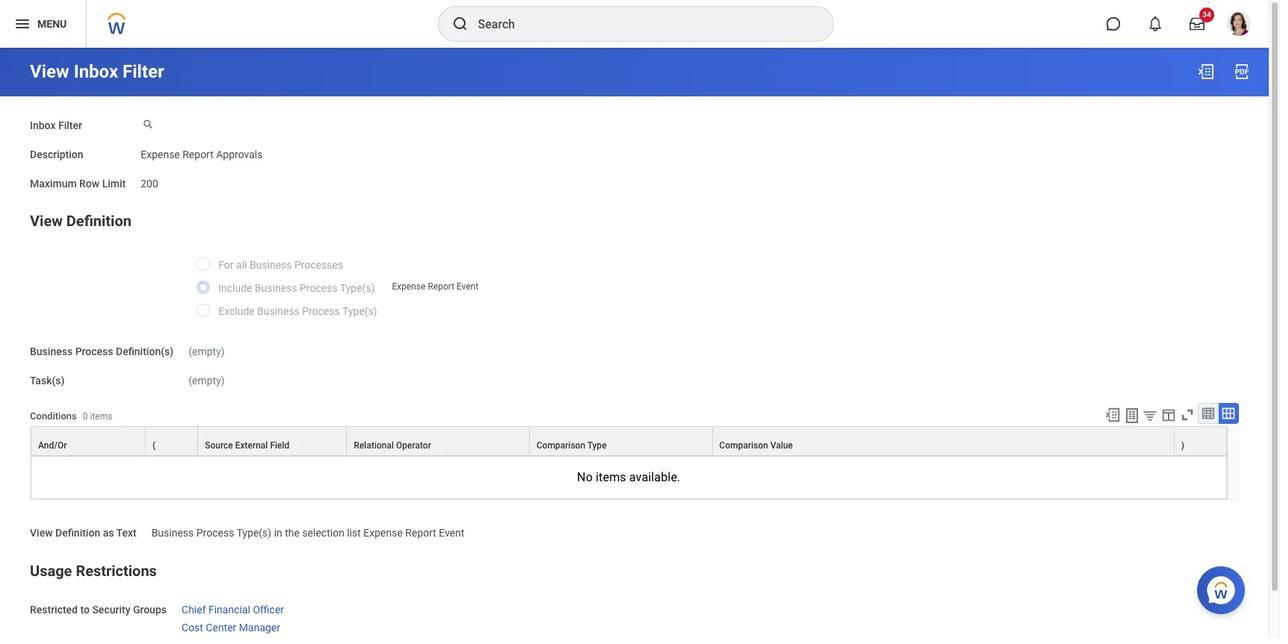 Task type: locate. For each thing, give the bounding box(es) containing it.
1 vertical spatial type(s)
[[342, 306, 377, 318]]

0 vertical spatial event
[[457, 281, 479, 292]]

comparison value
[[719, 441, 793, 451]]

1 horizontal spatial comparison
[[719, 441, 768, 451]]

1 horizontal spatial inbox
[[74, 61, 118, 82]]

1 vertical spatial report
[[428, 281, 454, 292]]

fullscreen image
[[1179, 407, 1196, 423]]

0 vertical spatial definition
[[66, 212, 131, 230]]

expense for expense report event
[[392, 281, 426, 292]]

include
[[218, 283, 252, 295]]

for all business processes
[[218, 259, 343, 271]]

event inside expense report event element
[[457, 281, 479, 292]]

comparison
[[537, 441, 585, 451], [719, 441, 768, 451]]

0
[[83, 412, 88, 422]]

source external field
[[205, 441, 289, 451]]

relational operator
[[354, 441, 431, 451]]

for
[[218, 259, 234, 271]]

34 button
[[1181, 7, 1214, 40]]

view for view inbox filter
[[30, 61, 69, 82]]

comparison value button
[[713, 427, 1174, 456]]

business
[[249, 259, 292, 271], [255, 283, 297, 295], [257, 306, 300, 318], [30, 346, 73, 358], [151, 527, 194, 539]]

0 horizontal spatial items
[[90, 412, 112, 422]]

report
[[183, 149, 214, 160], [428, 281, 454, 292], [405, 527, 436, 539]]

(empty) up source
[[188, 375, 225, 387]]

restricted
[[30, 604, 78, 616]]

view up usage
[[30, 527, 53, 539]]

process left the 'definition(s)'
[[75, 346, 113, 358]]

and/or button
[[31, 427, 145, 456]]

processes
[[294, 259, 343, 271]]

operator
[[396, 441, 431, 451]]

view
[[30, 61, 69, 82], [30, 212, 63, 230], [30, 527, 53, 539]]

0 vertical spatial filter
[[123, 61, 164, 82]]

select to filter grid data image
[[1142, 408, 1158, 423]]

usage restrictions
[[30, 562, 157, 580]]

chief
[[182, 604, 206, 616]]

external
[[235, 441, 268, 451]]

2 (empty) from the top
[[188, 375, 225, 387]]

1 vertical spatial definition
[[55, 527, 100, 539]]

items
[[90, 412, 112, 422], [596, 471, 626, 485]]

notifications large image
[[1148, 16, 1163, 31]]

0 vertical spatial (empty)
[[188, 346, 225, 358]]

2 view from the top
[[30, 212, 63, 230]]

view for view definition
[[30, 212, 63, 230]]

cost center manager link
[[182, 620, 280, 635]]

0 horizontal spatial comparison
[[537, 441, 585, 451]]

1 vertical spatial expense
[[392, 281, 426, 292]]

comparison for comparison type
[[537, 441, 585, 451]]

2 vertical spatial view
[[30, 527, 53, 539]]

(empty) down the exclude
[[188, 346, 225, 358]]

inbox up description
[[30, 120, 56, 132]]

usage restrictions group
[[30, 559, 1239, 639]]

3 view from the top
[[30, 527, 53, 539]]

toolbar
[[1098, 403, 1239, 427]]

menu button
[[0, 0, 86, 48]]

type(s)
[[340, 283, 375, 295], [342, 306, 377, 318], [237, 527, 271, 539]]

business down include business process type(s)
[[257, 306, 300, 318]]

1 comparison from the left
[[537, 441, 585, 451]]

view for view definition as text
[[30, 527, 53, 539]]

0 vertical spatial type(s)
[[340, 283, 375, 295]]

1 vertical spatial filter
[[58, 120, 82, 132]]

0 horizontal spatial inbox
[[30, 120, 56, 132]]

comparison left value
[[719, 441, 768, 451]]

0 horizontal spatial filter
[[58, 120, 82, 132]]

expense
[[141, 149, 180, 160], [392, 281, 426, 292], [363, 527, 403, 539]]

items right 0
[[90, 412, 112, 422]]

items right no
[[596, 471, 626, 485]]

comparison left the type
[[537, 441, 585, 451]]

description
[[30, 149, 83, 160]]

1 horizontal spatial filter
[[123, 61, 164, 82]]

process down processes
[[300, 283, 338, 295]]

)
[[1181, 441, 1184, 451]]

view down menu
[[30, 61, 69, 82]]

process
[[300, 283, 338, 295], [302, 306, 340, 318], [75, 346, 113, 358], [196, 527, 234, 539]]

expense inside 'description' element
[[141, 149, 180, 160]]

business process definition(s)
[[30, 346, 174, 358]]

process down include business process type(s)
[[302, 306, 340, 318]]

export to worksheets image
[[1123, 407, 1141, 425]]

0 vertical spatial view
[[30, 61, 69, 82]]

1 vertical spatial (empty)
[[188, 375, 225, 387]]

export to excel image
[[1197, 63, 1215, 81]]

200
[[141, 177, 158, 189]]

1 vertical spatial event
[[439, 527, 464, 539]]

view down maximum
[[30, 212, 63, 230]]

business right text
[[151, 527, 194, 539]]

report inside 'description' element
[[183, 149, 214, 160]]

row containing and/or
[[31, 427, 1227, 457]]

conditions 0 items
[[30, 411, 112, 422]]

view definition
[[30, 212, 131, 230]]

0 vertical spatial items
[[90, 412, 112, 422]]

center
[[206, 623, 236, 635]]

chief financial officer
[[182, 604, 284, 616]]

(empty)
[[188, 346, 225, 358], [188, 375, 225, 387]]

relational
[[354, 441, 394, 451]]

2 comparison from the left
[[719, 441, 768, 451]]

definition for view definition
[[66, 212, 131, 230]]

view definition button
[[30, 212, 131, 230]]

no items available.
[[577, 471, 680, 485]]

business up the task(s)
[[30, 346, 73, 358]]

definition left as
[[55, 527, 100, 539]]

1 horizontal spatial items
[[596, 471, 626, 485]]

view printable version (pdf) image
[[1233, 63, 1251, 81]]

officer
[[253, 604, 284, 616]]

justify image
[[13, 15, 31, 33]]

list
[[347, 527, 361, 539]]

1 vertical spatial items
[[596, 471, 626, 485]]

definition
[[66, 212, 131, 230], [55, 527, 100, 539]]

export to excel image
[[1104, 407, 1121, 423]]

(empty) for task(s)
[[188, 375, 225, 387]]

(empty) for business process definition(s)
[[188, 346, 225, 358]]

2 vertical spatial type(s)
[[237, 527, 271, 539]]

definition down row
[[66, 212, 131, 230]]

1 view from the top
[[30, 61, 69, 82]]

available.
[[629, 471, 680, 485]]

type(s) for include business process type(s)
[[340, 283, 375, 295]]

source
[[205, 441, 233, 451]]

usage
[[30, 562, 72, 580]]

financial
[[208, 604, 250, 616]]

report for event
[[428, 281, 454, 292]]

row
[[31, 427, 1227, 457]]

1 vertical spatial inbox
[[30, 120, 56, 132]]

usage restrictions button
[[30, 562, 157, 580]]

groups
[[133, 604, 167, 616]]

restrictions
[[76, 562, 157, 580]]

34
[[1202, 10, 1211, 19]]

in
[[274, 527, 282, 539]]

definition for view definition as text
[[55, 527, 100, 539]]

profile logan mcneil image
[[1227, 12, 1251, 39]]

inbox up the inbox filter
[[74, 61, 118, 82]]

0 vertical spatial report
[[183, 149, 214, 160]]

0 vertical spatial expense
[[141, 149, 180, 160]]

business down for all business processes
[[255, 283, 297, 295]]

inbox filter
[[30, 120, 82, 132]]

relational operator button
[[347, 427, 529, 456]]

1 (empty) from the top
[[188, 346, 225, 358]]

0 vertical spatial inbox
[[74, 61, 118, 82]]

1 vertical spatial view
[[30, 212, 63, 230]]

comparison for comparison value
[[719, 441, 768, 451]]

maximum row limit
[[30, 177, 126, 189]]

event
[[457, 281, 479, 292], [439, 527, 464, 539]]

inbox
[[74, 61, 118, 82], [30, 120, 56, 132]]

expense report approvals
[[141, 149, 263, 160]]

menu
[[37, 18, 67, 30]]

2 vertical spatial report
[[405, 527, 436, 539]]

filter
[[123, 61, 164, 82], [58, 120, 82, 132]]



Task type: describe. For each thing, give the bounding box(es) containing it.
text
[[116, 527, 136, 539]]

comparison type
[[537, 441, 607, 451]]

field
[[270, 441, 289, 451]]

( button
[[146, 427, 197, 456]]

report for approvals
[[183, 149, 214, 160]]

expand table image
[[1221, 406, 1236, 421]]

view inbox filter main content
[[0, 48, 1269, 639]]

2 vertical spatial expense
[[363, 527, 403, 539]]

and/or
[[38, 441, 67, 451]]

process left in
[[196, 527, 234, 539]]

cost
[[182, 623, 203, 635]]

the
[[285, 527, 300, 539]]

comparison type button
[[530, 427, 712, 456]]

include business process type(s)
[[218, 283, 375, 295]]

as
[[103, 527, 114, 539]]

no
[[577, 471, 593, 485]]

Search Workday  search field
[[478, 7, 802, 40]]

exclude business process type(s)
[[218, 306, 377, 318]]

row
[[79, 177, 100, 189]]

row inside the view definition group
[[31, 427, 1227, 457]]

conditions
[[30, 411, 77, 422]]

inbox large image
[[1190, 16, 1205, 31]]

view inbox filter
[[30, 61, 164, 82]]

source external field button
[[198, 427, 346, 456]]

click to view/edit grid preferences image
[[1160, 407, 1177, 423]]

value
[[770, 441, 793, 451]]

security
[[92, 604, 130, 616]]

approvals
[[216, 149, 263, 160]]

to
[[80, 604, 90, 616]]

manager
[[239, 623, 280, 635]]

limit
[[102, 177, 126, 189]]

chief financial officer link
[[182, 601, 284, 616]]

all
[[236, 259, 247, 271]]

items inside conditions 0 items
[[90, 412, 112, 422]]

toolbar inside the view definition group
[[1098, 403, 1239, 427]]

expense report event
[[392, 281, 479, 292]]

maximum
[[30, 177, 77, 189]]

expense report event element
[[392, 278, 479, 292]]

business process type(s) in the selection list expense report event
[[151, 527, 464, 539]]

selection
[[302, 527, 344, 539]]

) button
[[1174, 427, 1226, 456]]

definition(s)
[[116, 346, 174, 358]]

business right all
[[249, 259, 292, 271]]

items selected list
[[182, 601, 308, 639]]

description element
[[141, 140, 263, 162]]

type(s) for exclude business process type(s)
[[342, 306, 377, 318]]

view definition group
[[30, 209, 1239, 541]]

type
[[587, 441, 607, 451]]

task(s)
[[30, 375, 65, 387]]

expense for expense report approvals
[[141, 149, 180, 160]]

search image
[[451, 15, 469, 33]]

exclude
[[218, 306, 255, 318]]

(
[[152, 441, 156, 451]]

cost center manager
[[182, 623, 280, 635]]

maximum row limit element
[[141, 169, 158, 191]]

restricted to security groups
[[30, 604, 167, 616]]

view definition as text
[[30, 527, 136, 539]]

table image
[[1201, 406, 1216, 421]]



Task type: vqa. For each thing, say whether or not it's contained in the screenshot.
THE APPROVALS
yes



